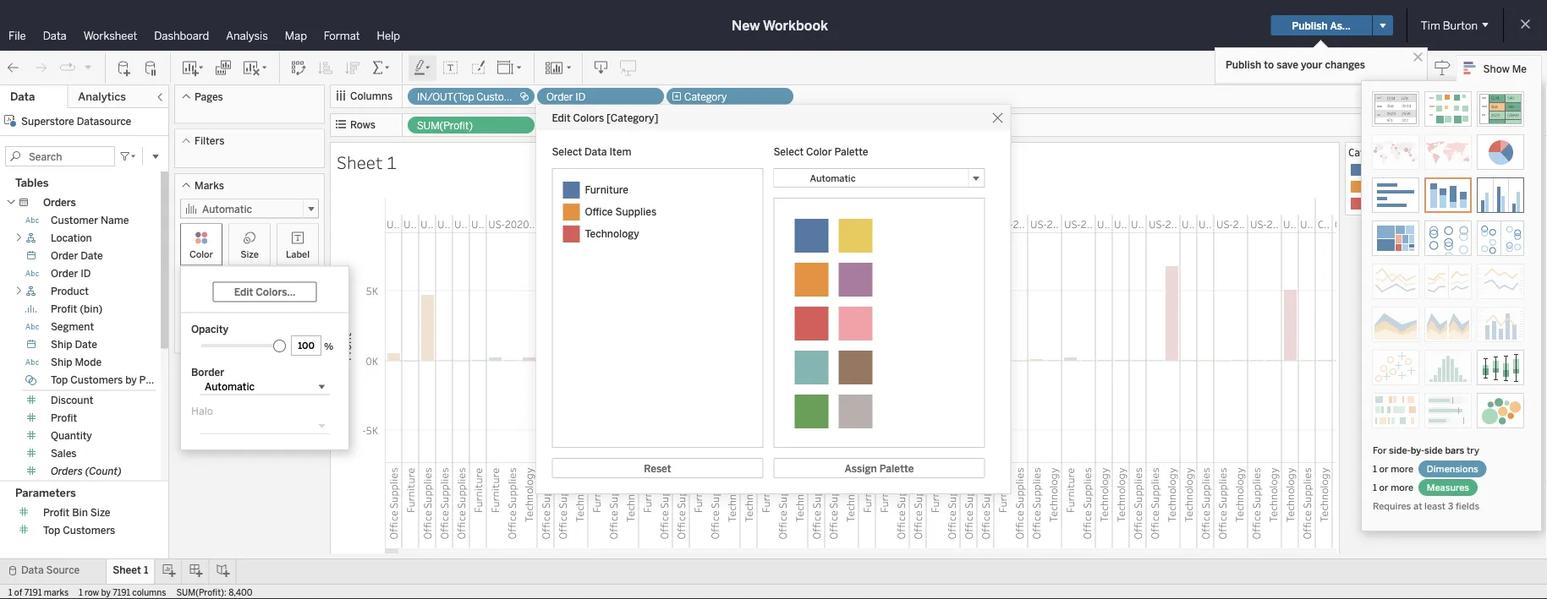 Task type: vqa. For each thing, say whether or not it's contained in the screenshot.
GROUPS to the top
no



Task type: locate. For each thing, give the bounding box(es) containing it.
0 vertical spatial orders
[[43, 197, 76, 209]]

office inside option
[[1367, 179, 1396, 193]]

or up requires
[[1379, 482, 1388, 494]]

1 or from the top
[[1379, 464, 1388, 475]]

2 horizontal spatial category
[[1348, 145, 1392, 159]]

office supplies down item
[[585, 206, 657, 218]]

dashboard
[[154, 29, 209, 42]]

1 up requires
[[1373, 482, 1377, 494]]

profit up the quantity
[[51, 412, 77, 425]]

or for dimensions
[[1379, 464, 1388, 475]]

0 vertical spatial furniture
[[1367, 162, 1412, 176]]

2 or from the top
[[1379, 482, 1388, 494]]

me
[[1512, 62, 1527, 75]]

0 vertical spatial 1 or more
[[1373, 464, 1416, 475]]

1 vertical spatial or
[[1379, 482, 1388, 494]]

orders for orders
[[43, 197, 76, 209]]

help
[[377, 29, 400, 42]]

new data source image
[[116, 60, 133, 77]]

technology option
[[1348, 195, 1479, 212]]

None text field
[[291, 336, 321, 356]]

automatic inside button
[[810, 173, 856, 184]]

profit left border
[[139, 374, 166, 387]]

0 vertical spatial size
[[240, 249, 259, 260]]

Search text field
[[5, 146, 115, 167]]

1 vertical spatial recommended image
[[1424, 178, 1472, 213]]

1 vertical spatial orders
[[51, 466, 83, 478]]

2 vertical spatial by
[[101, 588, 111, 598]]

date up mode
[[75, 339, 97, 351]]

sheet 1 down rows
[[337, 151, 397, 174]]

technology inside edit colors [category] dialog
[[585, 228, 639, 240]]

1 vertical spatial customers
[[70, 374, 123, 387]]

replay animation image right redo icon on the top of the page
[[59, 59, 76, 76]]

color up 'automatic' button
[[806, 146, 832, 158]]

orders down sales
[[51, 466, 83, 478]]

1 vertical spatial order id
[[51, 268, 91, 280]]

more
[[1391, 464, 1413, 475], [1391, 482, 1413, 494]]

fit image
[[497, 60, 524, 77]]

palette up 'automatic' button
[[834, 146, 868, 158]]

replay animation image up the analytics
[[83, 62, 93, 72]]

edit colors [category] dialog
[[537, 105, 1010, 494]]

furniture down item
[[585, 184, 628, 196]]

1 or more for dimensions
[[1373, 464, 1416, 475]]

0 vertical spatial recommended image
[[1372, 91, 1419, 127]]

1 vertical spatial office
[[585, 206, 613, 218]]

7191 right of
[[24, 588, 42, 598]]

supplies inside option
[[1398, 179, 1439, 193]]

tables
[[15, 176, 49, 190]]

dimensions
[[1427, 464, 1478, 475]]

category
[[684, 91, 727, 103], [1348, 145, 1392, 159], [220, 326, 262, 339]]

order id down show/hide cards image
[[546, 91, 585, 103]]

technology down "office supplies" option
[[1367, 196, 1421, 210]]

1 horizontal spatial publish
[[1292, 19, 1328, 32]]

[category]
[[607, 112, 658, 124]]

0 horizontal spatial publish
[[1226, 58, 1261, 71]]

1 horizontal spatial furniture
[[1367, 162, 1412, 176]]

technology
[[1367, 196, 1421, 210], [585, 228, 639, 240]]

orders
[[43, 197, 76, 209], [51, 466, 83, 478]]

requires at least 3 fields
[[1373, 501, 1479, 512]]

1
[[386, 151, 397, 174], [1373, 464, 1377, 475], [1373, 482, 1377, 494], [144, 565, 148, 577], [8, 588, 12, 598], [79, 588, 83, 598]]

date
[[81, 250, 103, 262], [75, 339, 97, 351]]

format
[[324, 29, 360, 42]]

colors
[[573, 112, 604, 124]]

new worksheet image
[[181, 60, 205, 77]]

0 vertical spatial category
[[684, 91, 727, 103]]

format workbook image
[[469, 60, 486, 77]]

save
[[1277, 58, 1298, 71]]

or for measures
[[1379, 482, 1388, 494]]

supplies for category
[[1398, 179, 1439, 193]]

data
[[43, 29, 67, 42], [10, 90, 35, 104], [584, 146, 607, 158], [21, 565, 44, 577]]

1 vertical spatial date
[[75, 339, 97, 351]]

ship down segment
[[51, 339, 72, 351]]

2 select from the left
[[774, 146, 804, 158]]

0 vertical spatial top
[[51, 374, 68, 387]]

office
[[1367, 179, 1396, 193], [585, 206, 613, 218]]

0 vertical spatial or
[[1379, 464, 1388, 475]]

show me button
[[1456, 55, 1542, 81]]

0 horizontal spatial color
[[189, 249, 213, 260]]

recommended image
[[1372, 91, 1419, 127], [1424, 178, 1472, 213]]

top up discount
[[51, 374, 68, 387]]

analytics
[[78, 90, 126, 104]]

assign palette button
[[774, 458, 985, 479]]

color
[[806, 146, 832, 158], [189, 249, 213, 260]]

1 vertical spatial publish
[[1226, 58, 1261, 71]]

edit left colors...
[[234, 286, 253, 298]]

size right bin
[[90, 507, 110, 519]]

by for profit)
[[530, 91, 541, 103]]

sales
[[51, 448, 77, 460]]

edit
[[552, 112, 571, 124], [234, 286, 253, 298]]

furniture for category
[[1367, 162, 1412, 176]]

size
[[240, 249, 259, 260], [90, 507, 110, 519]]

technology down item
[[585, 228, 639, 240]]

1 of 7191 marks
[[8, 588, 69, 598]]

clear sheet image
[[242, 60, 269, 77]]

0 horizontal spatial office
[[585, 206, 613, 218]]

edit colors... button
[[213, 282, 317, 302]]

1 vertical spatial size
[[90, 507, 110, 519]]

data guide image
[[1434, 59, 1451, 76]]

technology for select data item
[[585, 228, 639, 240]]

1 vertical spatial more
[[1391, 482, 1413, 494]]

1 horizontal spatial technology
[[1367, 196, 1421, 210]]

2 vertical spatial customers
[[63, 524, 115, 537]]

1 horizontal spatial 7191
[[113, 588, 130, 598]]

totals image
[[371, 60, 392, 77]]

furniture inside edit colors [category] dialog
[[585, 184, 628, 196]]

1 or more up requires
[[1373, 482, 1416, 494]]

1 vertical spatial top
[[43, 524, 60, 537]]

1 horizontal spatial edit
[[552, 112, 571, 124]]

tooltip
[[235, 296, 264, 307]]

0 horizontal spatial supplies
[[615, 206, 657, 218]]

2 1 or more from the top
[[1373, 482, 1416, 494]]

top for top customers
[[43, 524, 60, 537]]

0 horizontal spatial sheet
[[113, 565, 141, 577]]

swap rows and columns image
[[290, 60, 307, 77]]

file
[[8, 29, 26, 42]]

1 horizontal spatial select
[[774, 146, 804, 158]]

profit for profit
[[51, 412, 77, 425]]

analysis
[[226, 29, 268, 42]]

publish inside button
[[1292, 19, 1328, 32]]

top down profit bin size
[[43, 524, 60, 537]]

Automatic field
[[774, 168, 985, 189]]

None range field
[[201, 337, 286, 348]]

1 horizontal spatial replay animation image
[[83, 62, 93, 72]]

customers down mode
[[70, 374, 123, 387]]

1 vertical spatial edit
[[234, 286, 253, 298]]

profit down product at the top
[[51, 303, 77, 315]]

0 horizontal spatial edit
[[234, 286, 253, 298]]

in/out(top customers by profit)
[[417, 91, 573, 103]]

order id up product at the top
[[51, 268, 91, 280]]

1 vertical spatial color
[[189, 249, 213, 260]]

sort ascending image
[[317, 60, 334, 77]]

1 horizontal spatial supplies
[[1398, 179, 1439, 193]]

0 vertical spatial office
[[1367, 179, 1396, 193]]

0 horizontal spatial select
[[552, 146, 582, 158]]

0 horizontal spatial palette
[[834, 146, 868, 158]]

1 horizontal spatial color
[[806, 146, 832, 158]]

furniture up "office supplies" option
[[1367, 162, 1412, 176]]

publish left "to"
[[1226, 58, 1261, 71]]

1 more from the top
[[1391, 464, 1413, 475]]

order id
[[546, 91, 585, 103], [51, 268, 91, 280]]

0 vertical spatial office supplies
[[1367, 179, 1439, 193]]

0 vertical spatial by
[[530, 91, 541, 103]]

automatic down select color palette
[[810, 173, 856, 184]]

1 vertical spatial palette
[[879, 462, 914, 475]]

%
[[324, 341, 333, 352]]

by for profit
[[125, 374, 137, 387]]

0 vertical spatial technology
[[1367, 196, 1421, 210]]

7191 left "columns"
[[113, 588, 130, 598]]

automatic down border
[[205, 381, 255, 393]]

office supplies down furniture option
[[1367, 179, 1439, 193]]

edit down profit)
[[552, 112, 571, 124]]

order down show/hide cards image
[[546, 91, 573, 103]]

1 up "columns"
[[144, 565, 148, 577]]

furniture inside furniture option
[[1367, 162, 1412, 176]]

1 horizontal spatial by
[[125, 374, 137, 387]]

supplies down furniture option
[[1398, 179, 1439, 193]]

0 vertical spatial more
[[1391, 464, 1413, 475]]

to
[[1264, 58, 1274, 71]]

1 horizontal spatial automatic
[[810, 173, 856, 184]]

tim
[[1421, 19, 1440, 32]]

1 horizontal spatial sheet 1
[[337, 151, 397, 174]]

0 horizontal spatial technology
[[585, 228, 639, 240]]

0 horizontal spatial 7191
[[24, 588, 42, 598]]

edit inside dialog
[[552, 112, 571, 124]]

0 vertical spatial customers
[[476, 91, 528, 103]]

requires
[[1373, 501, 1411, 512]]

order
[[546, 91, 573, 103], [51, 250, 78, 262], [51, 268, 78, 280]]

segment
[[51, 321, 94, 333]]

1 horizontal spatial palette
[[879, 462, 914, 475]]

1 1 or more from the top
[[1373, 464, 1416, 475]]

supplies inside edit colors [category] dialog
[[615, 206, 657, 218]]

customers down fit image
[[476, 91, 528, 103]]

close image
[[1410, 49, 1426, 65]]

assign
[[845, 462, 877, 475]]

date down location
[[81, 250, 103, 262]]

order down location
[[51, 250, 78, 262]]

customers down bin
[[63, 524, 115, 537]]

2 more from the top
[[1391, 482, 1413, 494]]

0 vertical spatial id
[[575, 91, 585, 103]]

0 vertical spatial supplies
[[1398, 179, 1439, 193]]

1 vertical spatial category
[[1348, 145, 1392, 159]]

1 vertical spatial technology
[[585, 228, 639, 240]]

order up product at the top
[[51, 268, 78, 280]]

profit down parameters
[[43, 507, 70, 519]]

1 select from the left
[[552, 146, 582, 158]]

0 horizontal spatial category
[[220, 326, 262, 339]]

columns
[[350, 90, 393, 102]]

item
[[609, 146, 631, 158]]

1 vertical spatial order
[[51, 250, 78, 262]]

0 vertical spatial automatic
[[810, 173, 856, 184]]

1 horizontal spatial office
[[1367, 179, 1396, 193]]

office inside edit colors [category] dialog
[[585, 206, 613, 218]]

office supplies for select data item
[[585, 206, 657, 218]]

download image
[[593, 60, 610, 77]]

office down furniture option
[[1367, 179, 1396, 193]]

palette right assign
[[879, 462, 914, 475]]

orders up "customer"
[[43, 197, 76, 209]]

show/hide cards image
[[545, 60, 572, 77]]

1 vertical spatial sheet 1
[[113, 565, 148, 577]]

office down select data item
[[585, 206, 613, 218]]

automatic
[[810, 173, 856, 184], [205, 381, 255, 393]]

your
[[1301, 58, 1322, 71]]

office supplies inside edit colors [category] dialog
[[585, 206, 657, 218]]

sheet 1 up "1 row by 7191 columns"
[[113, 565, 148, 577]]

date for order date
[[81, 250, 103, 262]]

1 vertical spatial by
[[125, 374, 137, 387]]

0 horizontal spatial size
[[90, 507, 110, 519]]

product
[[51, 285, 89, 298]]

0 vertical spatial sheet
[[337, 151, 383, 174]]

data left item
[[584, 146, 607, 158]]

marks
[[195, 179, 224, 192]]

replay animation image
[[59, 59, 76, 76], [83, 62, 93, 72]]

edit colors...
[[234, 286, 295, 298]]

0 horizontal spatial office supplies
[[585, 206, 657, 218]]

more up requires
[[1391, 482, 1413, 494]]

tim burton
[[1421, 19, 1478, 32]]

highlight image
[[413, 60, 432, 77]]

color up detail at the left of page
[[189, 249, 213, 260]]

0 vertical spatial date
[[81, 250, 103, 262]]

sum(profit): 8,400
[[176, 588, 252, 598]]

select
[[552, 146, 582, 158], [774, 146, 804, 158]]

1 horizontal spatial order id
[[546, 91, 585, 103]]

data inside edit colors [category] dialog
[[584, 146, 607, 158]]

0 horizontal spatial furniture
[[585, 184, 628, 196]]

0 horizontal spatial by
[[101, 588, 111, 598]]

edit colors [category]
[[552, 112, 658, 124]]

color inside edit colors [category] dialog
[[806, 146, 832, 158]]

for side-by-side bars try
[[1373, 445, 1479, 456]]

2 ship from the top
[[51, 357, 72, 369]]

0 vertical spatial order id
[[546, 91, 585, 103]]

select for select data item
[[552, 146, 582, 158]]

customer
[[51, 214, 98, 227]]

colors...
[[256, 286, 295, 298]]

0 vertical spatial sheet 1
[[337, 151, 397, 174]]

id right profit)
[[575, 91, 585, 103]]

publish left the as...
[[1292, 19, 1328, 32]]

2 horizontal spatial by
[[530, 91, 541, 103]]

data up "1 of 7191 marks"
[[21, 565, 44, 577]]

sheet 1
[[337, 151, 397, 174], [113, 565, 148, 577]]

0 vertical spatial publish
[[1292, 19, 1328, 32]]

1 vertical spatial supplies
[[615, 206, 657, 218]]

1 vertical spatial office supplies
[[585, 206, 657, 218]]

sheet down rows
[[337, 151, 383, 174]]

publish as... button
[[1271, 15, 1372, 36]]

0 horizontal spatial order id
[[51, 268, 91, 280]]

show me
[[1483, 62, 1527, 75]]

of
[[14, 588, 22, 598]]

size up "edit colors..."
[[240, 249, 259, 260]]

1 vertical spatial ship
[[51, 357, 72, 369]]

1 ship from the top
[[51, 339, 72, 351]]

sheet up "1 row by 7191 columns"
[[113, 565, 141, 577]]

technology inside option
[[1367, 196, 1421, 210]]

0 vertical spatial color
[[806, 146, 832, 158]]

by
[[530, 91, 541, 103], [125, 374, 137, 387], [101, 588, 111, 598]]

0 horizontal spatial sheet 1
[[113, 565, 148, 577]]

or down for
[[1379, 464, 1388, 475]]

office supplies inside option
[[1367, 179, 1439, 193]]

0 vertical spatial edit
[[552, 112, 571, 124]]

8,400
[[229, 588, 252, 598]]

label
[[286, 249, 310, 260]]

new workbook
[[732, 17, 828, 33]]

ship down ship date
[[51, 357, 72, 369]]

datasource
[[77, 115, 131, 127]]

more down the side-
[[1391, 464, 1413, 475]]

1 horizontal spatial office supplies
[[1367, 179, 1439, 193]]

top for top customers by profit
[[51, 374, 68, 387]]

publish for publish to save your changes
[[1226, 58, 1261, 71]]

least
[[1424, 501, 1446, 512]]

palette
[[834, 146, 868, 158], [879, 462, 914, 475]]

edit inside button
[[234, 286, 253, 298]]

id down order date in the left top of the page
[[81, 268, 91, 280]]

technology for category
[[1367, 196, 1421, 210]]

office supplies for category
[[1367, 179, 1439, 193]]

1 or more down the side-
[[1373, 464, 1416, 475]]

1 vertical spatial 1 or more
[[1373, 482, 1416, 494]]

supplies down item
[[615, 206, 657, 218]]

select data item
[[552, 146, 631, 158]]

1 vertical spatial id
[[81, 268, 91, 280]]

1 vertical spatial furniture
[[585, 184, 628, 196]]



Task type: describe. For each thing, give the bounding box(es) containing it.
data source
[[21, 565, 80, 577]]

publish as...
[[1292, 19, 1351, 32]]

furniture option
[[1348, 162, 1479, 178]]

furniture for select data item
[[585, 184, 628, 196]]

discount
[[51, 395, 93, 407]]

duplicate image
[[215, 60, 232, 77]]

order date
[[51, 250, 103, 262]]

mode
[[75, 357, 102, 369]]

parameters
[[15, 486, 76, 500]]

source
[[46, 565, 80, 577]]

date for ship date
[[75, 339, 97, 351]]

filters
[[195, 135, 224, 147]]

marks. press enter to open the view data window.. use arrow keys to navigate data visualization elements. image
[[385, 233, 1547, 464]]

1 left of
[[8, 588, 12, 598]]

more for dimensions
[[1391, 464, 1413, 475]]

redo image
[[32, 60, 49, 77]]

side-
[[1389, 445, 1411, 456]]

for
[[1373, 445, 1387, 456]]

0 vertical spatial order
[[546, 91, 573, 103]]

quantity
[[51, 430, 92, 442]]

office supplies option
[[1348, 178, 1479, 195]]

profit for profit (bin)
[[51, 303, 77, 315]]

to use edit in desktop, save the workbook outside of personal space image
[[620, 60, 637, 77]]

0 horizontal spatial recommended image
[[1372, 91, 1419, 127]]

superstore datasource
[[21, 115, 131, 127]]

bin
[[72, 507, 88, 519]]

top customers
[[43, 524, 115, 537]]

1 down columns
[[386, 151, 397, 174]]

assign palette
[[845, 462, 914, 475]]

workbook
[[763, 17, 828, 33]]

data up redo icon on the top of the page
[[43, 29, 67, 42]]

1 row by 7191 columns
[[79, 588, 166, 598]]

ship mode
[[51, 357, 102, 369]]

1 7191 from the left
[[24, 588, 42, 598]]

orders (count)
[[51, 466, 122, 478]]

detail
[[189, 296, 214, 307]]

superstore
[[21, 115, 74, 127]]

new
[[732, 17, 760, 33]]

by-
[[1411, 445, 1424, 456]]

1 vertical spatial sheet
[[113, 565, 141, 577]]

worksheet
[[83, 29, 137, 42]]

(bin)
[[80, 303, 103, 315]]

select for select color palette
[[774, 146, 804, 158]]

1 left row
[[79, 588, 83, 598]]

map
[[285, 29, 307, 42]]

orders for orders (count)
[[51, 466, 83, 478]]

data down undo icon
[[10, 90, 35, 104]]

changes
[[1325, 58, 1365, 71]]

at
[[1413, 501, 1422, 512]]

sum(profit)
[[417, 120, 473, 132]]

ship for ship date
[[51, 339, 72, 351]]

0 horizontal spatial replay animation image
[[59, 59, 76, 76]]

bars
[[1445, 445, 1464, 456]]

reset
[[644, 462, 671, 475]]

profit bin size
[[43, 507, 110, 519]]

1 or more for measures
[[1373, 482, 1416, 494]]

customers for profit
[[70, 374, 123, 387]]

1 vertical spatial automatic
[[205, 381, 255, 393]]

1 horizontal spatial id
[[575, 91, 585, 103]]

row
[[85, 588, 99, 598]]

2 vertical spatial category
[[220, 326, 262, 339]]

select color palette
[[774, 146, 868, 158]]

marks
[[44, 588, 69, 598]]

show
[[1483, 62, 1510, 75]]

automatic button
[[774, 168, 985, 189]]

more for measures
[[1391, 482, 1413, 494]]

border
[[191, 366, 224, 379]]

1 horizontal spatial size
[[240, 249, 259, 260]]

top customers by profit
[[51, 374, 166, 387]]

palette inside button
[[879, 462, 914, 475]]

side
[[1424, 445, 1443, 456]]

undo image
[[5, 60, 22, 77]]

reset button
[[552, 458, 763, 479]]

collapse image
[[155, 92, 165, 102]]

sum(profit):
[[176, 588, 227, 598]]

1 down for
[[1373, 464, 1377, 475]]

name
[[101, 214, 129, 227]]

2 7191 from the left
[[113, 588, 130, 598]]

show mark labels image
[[442, 60, 459, 77]]

ship for ship mode
[[51, 357, 72, 369]]

profit for profit bin size
[[43, 507, 70, 519]]

measures
[[1427, 482, 1469, 494]]

customer name
[[51, 214, 129, 227]]

rows
[[350, 119, 376, 131]]

location
[[51, 232, 92, 244]]

profit (bin)
[[51, 303, 103, 315]]

office for category
[[1367, 179, 1396, 193]]

0 vertical spatial palette
[[834, 146, 868, 158]]

2 vertical spatial order
[[51, 268, 78, 280]]

office for select data item
[[585, 206, 613, 218]]

pause auto updates image
[[143, 60, 160, 77]]

fields
[[1456, 501, 1479, 512]]

opacity
[[191, 324, 229, 336]]

supplies for select data item
[[615, 206, 657, 218]]

publish to save your changes
[[1226, 58, 1365, 71]]

edit for edit colors [category]
[[552, 112, 571, 124]]

1 horizontal spatial category
[[684, 91, 727, 103]]

try
[[1467, 445, 1479, 456]]

1 horizontal spatial sheet
[[337, 151, 383, 174]]

(count)
[[85, 466, 122, 478]]

edit for edit colors...
[[234, 286, 253, 298]]

customers for profit)
[[476, 91, 528, 103]]

0 horizontal spatial id
[[81, 268, 91, 280]]

by for 7191
[[101, 588, 111, 598]]

pages
[[195, 91, 223, 103]]

1 horizontal spatial recommended image
[[1424, 178, 1472, 213]]

ship date
[[51, 339, 97, 351]]

sort descending image
[[344, 60, 361, 77]]

3
[[1448, 501, 1453, 512]]

profit)
[[543, 91, 573, 103]]

in/out(top
[[417, 91, 474, 103]]

as...
[[1330, 19, 1351, 32]]

publish for publish as...
[[1292, 19, 1328, 32]]

columns
[[132, 588, 166, 598]]



